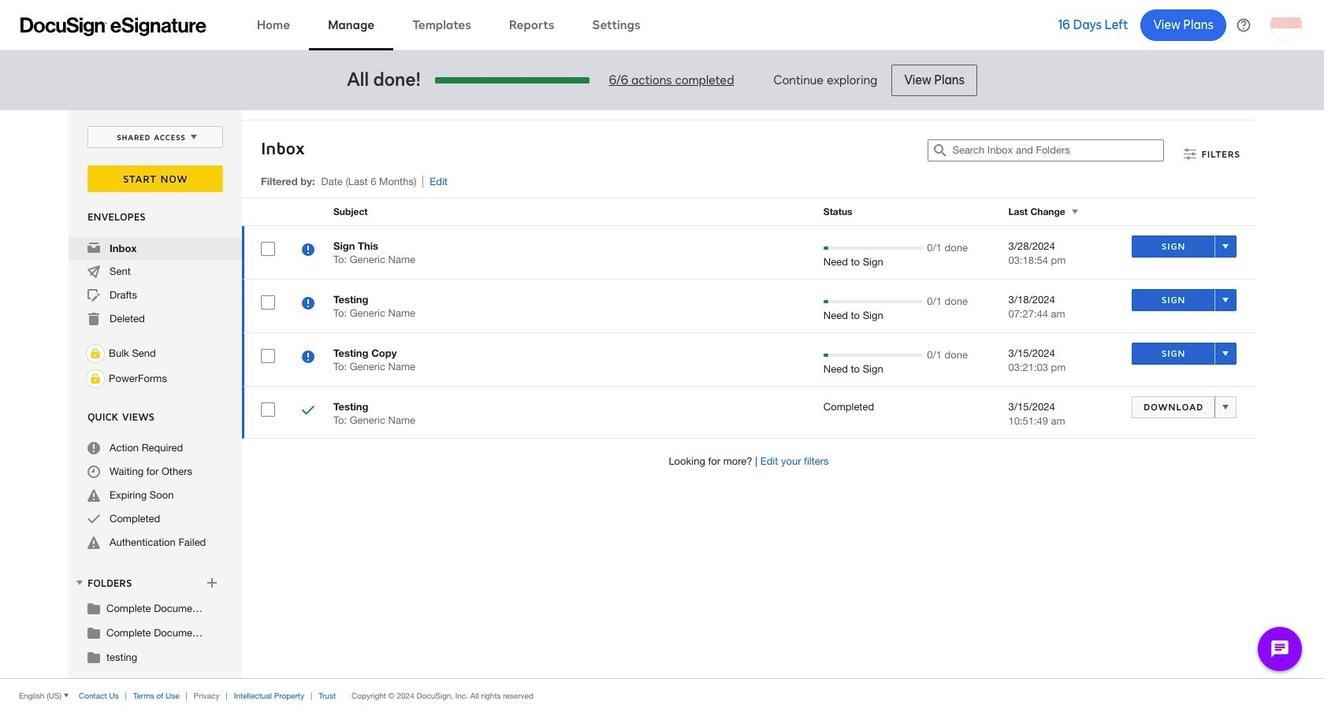 Task type: locate. For each thing, give the bounding box(es) containing it.
alert image
[[88, 490, 100, 502], [88, 537, 100, 550]]

0 vertical spatial need to sign image
[[302, 244, 315, 259]]

view folders image
[[73, 577, 86, 590]]

0 vertical spatial alert image
[[88, 490, 100, 502]]

1 vertical spatial lock image
[[86, 370, 105, 389]]

secondary navigation region
[[69, 110, 1260, 679]]

inbox image
[[88, 242, 100, 255]]

0 vertical spatial folder image
[[88, 603, 100, 615]]

your uploaded profile image image
[[1271, 9, 1303, 41]]

draft image
[[88, 289, 100, 302]]

need to sign image
[[302, 244, 315, 259], [302, 297, 315, 312]]

folder image
[[88, 603, 100, 615], [88, 627, 100, 640], [88, 651, 100, 664]]

2 need to sign image from the top
[[302, 297, 315, 312]]

0 vertical spatial lock image
[[86, 345, 105, 364]]

completed image
[[302, 405, 315, 420]]

2 lock image from the top
[[86, 370, 105, 389]]

1 vertical spatial need to sign image
[[302, 297, 315, 312]]

action required image
[[88, 442, 100, 455]]

alert image down completed image
[[88, 537, 100, 550]]

docusign esignature image
[[21, 17, 207, 36]]

1 need to sign image from the top
[[302, 244, 315, 259]]

1 vertical spatial alert image
[[88, 537, 100, 550]]

2 vertical spatial folder image
[[88, 651, 100, 664]]

lock image
[[86, 345, 105, 364], [86, 370, 105, 389]]

Search Inbox and Folders text field
[[953, 140, 1164, 161]]

1 alert image from the top
[[88, 490, 100, 502]]

3 folder image from the top
[[88, 651, 100, 664]]

alert image down clock image at the left bottom
[[88, 490, 100, 502]]

1 vertical spatial folder image
[[88, 627, 100, 640]]



Task type: describe. For each thing, give the bounding box(es) containing it.
clock image
[[88, 466, 100, 479]]

1 lock image from the top
[[86, 345, 105, 364]]

completed image
[[88, 513, 100, 526]]

need to sign image
[[302, 351, 315, 366]]

trash image
[[88, 313, 100, 326]]

more info region
[[0, 679, 1325, 713]]

sent image
[[88, 266, 100, 278]]

2 folder image from the top
[[88, 627, 100, 640]]

1 folder image from the top
[[88, 603, 100, 615]]

2 alert image from the top
[[88, 537, 100, 550]]



Task type: vqa. For each thing, say whether or not it's contained in the screenshot.
search quick views TEXT FIELD
no



